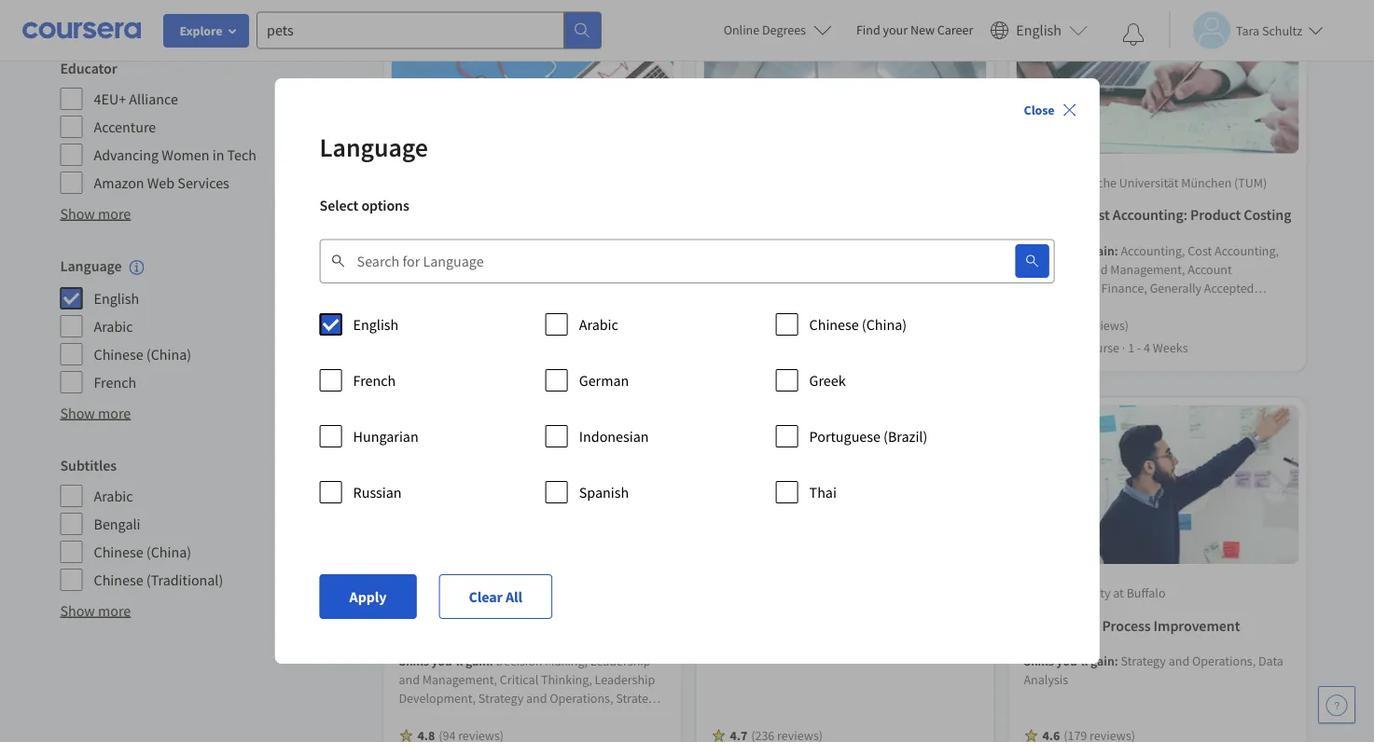 Task type: locate. For each thing, give the bounding box(es) containing it.
(npap
[[792, 228, 831, 247]]

analysis inside strategy and operations, data analysis
[[1024, 672, 1069, 689]]

management
[[399, 206, 482, 224], [536, 728, 608, 743]]

2 beginner from the left
[[1024, 339, 1073, 356]]

arabic
[[579, 315, 619, 334], [94, 317, 133, 336], [94, 487, 133, 506]]

you'll down decision-
[[432, 653, 463, 670]]

beginner
[[712, 339, 761, 356], [1024, 339, 1073, 356]]

1 beginner from the left
[[712, 339, 761, 356]]

data-driven process improvement
[[1024, 617, 1241, 635]]

gain down driven
[[1091, 653, 1115, 670]]

1 horizontal spatial strategy
[[479, 690, 524, 707]]

find your new career
[[857, 21, 974, 38]]

0 horizontal spatial 4
[[832, 339, 838, 356]]

1 horizontal spatial french
[[353, 371, 396, 390]]

knowledge
[[165, 0, 225, 0]]

0 vertical spatial a
[[241, 0, 247, 0]]

business up psychology,
[[517, 261, 565, 277]]

you'll down driven
[[1057, 653, 1088, 670]]

2 vertical spatial more
[[98, 602, 131, 620]]

management inside 'decision making, leadership and management, critical thinking, leadership development, strategy and operations, strategy, problem solving, emotional intelligence, communication, change management'
[[536, 728, 608, 743]]

0 horizontal spatial language
[[60, 257, 122, 275]]

applications
[[763, 206, 842, 224]]

language up select options
[[320, 131, 428, 164]]

cost inside "link"
[[1083, 206, 1110, 224]]

skills you'll gain : down decision-
[[399, 653, 496, 670]]

course inside (93 reviews) beginner · course · 1 - 4 weeks
[[1082, 339, 1120, 356]]

0 vertical spatial management
[[399, 206, 482, 224]]

- inside (93 reviews) beginner · course · 1 - 4 weeks
[[1138, 339, 1142, 356]]

1 for (253 reviews)
[[816, 339, 822, 356]]

skills you'll gain : for driven
[[1024, 653, 1121, 670]]

1
[[816, 339, 822, 356], [1128, 339, 1135, 356]]

1 inside (93 reviews) beginner · course · 1 - 4 weeks
[[1128, 339, 1135, 356]]

2 vertical spatial chinese (china)
[[94, 543, 191, 562]]

subject
[[250, 0, 290, 0]]

1 vertical spatial strategy,
[[616, 690, 664, 707]]

you'll right search icon
[[1057, 242, 1088, 259]]

weeks inside (253 reviews) beginner · course · 1 - 4 weeks
[[841, 339, 876, 356]]

1 vertical spatial cost
[[1188, 242, 1213, 259]]

development, inside 'leadership and management, people management, business process management, business psychology, leadership development, operations management, people analysis, performance management, strategy, strategy and operations'
[[399, 298, 476, 315]]

and inside accounting, cost accounting, leadership and management, account management, finance, generally accepted accounting principles (gaap), financial analysis, general accounting, financial accounting, process analysis
[[1087, 261, 1108, 277]]

language down amazon
[[60, 257, 122, 275]]

1 for (93 reviews)
[[1128, 339, 1135, 356]]

basics of cost accounting: product costing link
[[1024, 204, 1292, 226]]

of up mooc)
[[845, 206, 858, 224]]

blending
[[511, 617, 567, 635]]

leadership inside accounting, cost accounting, leadership and management, account management, finance, generally accepted accounting principles (gaap), financial analysis, general accounting, financial accounting, process analysis
[[1024, 261, 1085, 277]]

: up finance, at the top right
[[1115, 242, 1119, 259]]

reviews)
[[778, 317, 823, 333], [1084, 317, 1129, 333]]

· up greek
[[810, 339, 813, 356]]

management fundamentals link
[[399, 204, 667, 226]]

1 horizontal spatial 4
[[1144, 339, 1151, 356]]

2 vertical spatial show more
[[60, 602, 131, 620]]

analysis, left performance
[[399, 317, 447, 333]]

1 vertical spatial show
[[60, 404, 95, 423]]

gain for basics of cost accounting: product costing
[[1091, 242, 1115, 259]]

beginner for (93 reviews)
[[1024, 339, 1073, 356]]

decision
[[496, 653, 543, 670]]

basics of cost accounting: product costing
[[1024, 206, 1292, 224]]

1 vertical spatial show more
[[60, 404, 131, 423]]

analysis down data-
[[1024, 672, 1069, 689]]

analysis,
[[1240, 298, 1288, 315], [399, 317, 447, 333]]

beginner inside (93 reviews) beginner · course · 1 - 4 weeks
[[1024, 339, 1073, 356]]

technische
[[1056, 174, 1117, 191]]

language dialog
[[275, 78, 1100, 665]]

(china) inside 'language' "group"
[[146, 345, 191, 364]]

4 inside (93 reviews) beginner · course · 1 - 4 weeks
[[1144, 339, 1151, 356]]

english for english button
[[1017, 21, 1062, 40]]

in
[[213, 146, 224, 164]]

chinese (china) inside the 'select language options' element
[[810, 315, 907, 334]]

3 show more from the top
[[60, 602, 131, 620]]

analysis, inside accounting, cost accounting, leadership and management, account management, finance, generally accepted accounting principles (gaap), financial analysis, general accounting, financial accounting, process analysis
[[1240, 298, 1288, 315]]

0 horizontal spatial a
[[158, 2, 165, 19]]

0 horizontal spatial process
[[568, 261, 610, 277]]

1 vertical spatial operations,
[[550, 690, 614, 707]]

dartmouth
[[431, 585, 491, 602]]

find your new career link
[[847, 19, 983, 42]]

strategy, up german
[[600, 317, 648, 333]]

and down improvement
[[1169, 653, 1190, 670]]

and up finance, at the top right
[[1087, 261, 1108, 277]]

clear all button
[[439, 575, 552, 620]]

career
[[938, 21, 974, 38]]

show more button up subtitles
[[60, 402, 131, 424]]

gain down making:
[[466, 653, 490, 670]]

analysis, inside 'leadership and management, people management, business process management, business psychology, leadership development, operations management, people analysis, performance management, strategy, strategy and operations'
[[399, 317, 447, 333]]

2 horizontal spatial english
[[1017, 21, 1062, 40]]

chinese inside 'language' "group"
[[94, 345, 143, 364]]

skills you'll gain : down driven
[[1024, 653, 1121, 670]]

0 vertical spatial (china)
[[862, 315, 907, 334]]

more for chinese (traditional)
[[98, 602, 131, 620]]

show more down amazon
[[60, 204, 131, 223]]

1 up greek
[[816, 339, 822, 356]]

show down amazon
[[60, 204, 95, 223]]

0 horizontal spatial english
[[94, 289, 139, 308]]

2 1 from the left
[[1128, 339, 1135, 356]]

None search field
[[257, 12, 602, 49]]

1 - from the left
[[825, 339, 829, 356]]

(253 reviews) beginner · course · 1 - 4 weeks
[[712, 317, 876, 356]]

show up subtitles
[[60, 404, 95, 423]]

language inside "group"
[[60, 257, 122, 275]]

skills down decision-
[[399, 653, 429, 670]]

(253
[[751, 317, 775, 333]]

1 horizontal spatial operations,
[[1193, 653, 1256, 670]]

0 vertical spatial language
[[320, 131, 428, 164]]

and up problem
[[399, 672, 420, 689]]

- down the principles
[[1138, 339, 1142, 356]]

english inside 'language' "group"
[[94, 289, 139, 308]]

english inside button
[[1017, 21, 1062, 40]]

1 vertical spatial management
[[536, 728, 608, 743]]

cost up account
[[1188, 242, 1213, 259]]

business up performance
[[477, 279, 525, 296]]

1 vertical spatial analysis
[[1024, 672, 1069, 689]]

you'll down management fundamentals
[[432, 242, 463, 259]]

close
[[1024, 102, 1055, 119]]

management,
[[583, 242, 658, 259], [439, 261, 514, 277], [1111, 261, 1186, 277], [399, 279, 474, 296], [1024, 279, 1099, 296], [542, 298, 617, 315], [522, 317, 597, 333], [423, 672, 498, 689]]

1 horizontal spatial a
[[241, 0, 247, 0]]

3 show more button from the top
[[60, 600, 131, 622]]

process down at
[[1103, 617, 1151, 635]]

more up subtitles
[[98, 404, 131, 423]]

1 vertical spatial language
[[60, 257, 122, 275]]

1 reviews) from the left
[[778, 317, 823, 333]]

you'll for decision-making: blending art & science
[[432, 653, 463, 670]]

reviews) inside (93 reviews) beginner · course · 1 - 4 weeks
[[1084, 317, 1129, 333]]

0 vertical spatial show
[[60, 204, 95, 223]]

change
[[493, 728, 534, 743]]

0 vertical spatial people
[[399, 261, 437, 277]]

psychology,
[[527, 279, 592, 296]]

2 more from the top
[[98, 404, 131, 423]]

language
[[320, 131, 428, 164], [60, 257, 122, 275]]

0 horizontal spatial beginner
[[712, 339, 761, 356]]

3 more from the top
[[98, 602, 131, 620]]

1 horizontal spatial -
[[1138, 339, 1142, 356]]

driven
[[1058, 617, 1100, 635]]

beginner inside (253 reviews) beginner · course · 1 - 4 weeks
[[712, 339, 761, 356]]

0 vertical spatial english
[[1017, 21, 1062, 40]]

1 · from the left
[[763, 339, 767, 356]]

reviews) down the principles
[[1084, 317, 1129, 333]]

analysis, for basics of cost accounting: product costing
[[1240, 298, 1288, 315]]

0 vertical spatial strategy,
[[600, 317, 648, 333]]

amazon web services
[[94, 174, 229, 192]]

decision-
[[399, 617, 458, 635]]

1 horizontal spatial reviews)
[[1084, 317, 1129, 333]]

(traditional)
[[146, 571, 223, 590]]

3 show from the top
[[60, 602, 95, 620]]

1 weeks from the left
[[841, 339, 876, 356]]

cost inside accounting, cost accounting, leadership and management, account management, finance, generally accepted accounting principles (gaap), financial analysis, general accounting, financial accounting, process analysis
[[1188, 242, 1213, 259]]

(93
[[1064, 317, 1081, 333]]

weeks up greek
[[841, 339, 876, 356]]

1 4 from the left
[[832, 339, 838, 356]]

show more down chinese (traditional) at the left bottom of page
[[60, 602, 131, 620]]

a
[[241, 0, 247, 0], [158, 2, 165, 19]]

1 vertical spatial chinese (china)
[[94, 345, 191, 364]]

you'll for basics of cost accounting: product costing
[[1057, 242, 1088, 259]]

4 for (253 reviews)
[[832, 339, 838, 356]]

0 horizontal spatial french
[[94, 373, 136, 392]]

2 vertical spatial (china)
[[146, 543, 191, 562]]

performance
[[449, 317, 519, 333]]

operations up performance
[[479, 298, 539, 315]]

2 4 from the left
[[1144, 339, 1151, 356]]

improvement
[[1154, 617, 1241, 635]]

process inside 'leadership and management, people management, business process management, business psychology, leadership development, operations management, people analysis, performance management, strategy, strategy and operations'
[[568, 261, 610, 277]]

generally
[[1150, 279, 1202, 296]]

1 horizontal spatial course
[[1082, 339, 1120, 356]]

bengali
[[94, 515, 140, 534]]

skills you'll gain : down basics
[[1024, 242, 1121, 259]]

management up the skills you'll gain
[[399, 206, 482, 224]]

thai
[[810, 483, 837, 502]]

4eu+ alliance
[[94, 90, 178, 108]]

more down amazon
[[98, 204, 131, 223]]

1 vertical spatial analysis,
[[399, 317, 447, 333]]

1 show more button from the top
[[60, 203, 131, 225]]

chinese (china) for language
[[94, 345, 191, 364]]

course down the principles
[[1082, 339, 1120, 356]]

1 vertical spatial people
[[619, 298, 657, 315]]

subtitles
[[60, 456, 117, 475]]

analysis
[[1069, 335, 1113, 352], [1024, 672, 1069, 689]]

by
[[292, 0, 306, 0]]

0 vertical spatial cost
[[1083, 206, 1110, 224]]

1 horizontal spatial language
[[320, 131, 428, 164]]

of right basics
[[1067, 206, 1080, 224]]

0 vertical spatial process
[[568, 261, 610, 277]]

mooc)
[[834, 228, 878, 247]]

chinese (china) inside 'language' "group"
[[94, 345, 191, 364]]

chinese (china) inside the subtitles 'group'
[[94, 543, 191, 562]]

chinese
[[810, 315, 859, 334], [94, 345, 143, 364], [94, 543, 143, 562], [94, 571, 143, 590]]

chinese inside the 'select language options' element
[[810, 315, 859, 334]]

development,
[[399, 298, 476, 315], [399, 690, 476, 707]]

english
[[1017, 21, 1062, 40], [94, 289, 139, 308], [353, 315, 399, 334]]

analysis, down "accepted"
[[1240, 298, 1288, 315]]

strategy,
[[600, 317, 648, 333], [616, 690, 664, 707]]

making:
[[458, 617, 508, 635]]

management down intelligence,
[[536, 728, 608, 743]]

weeks inside (93 reviews) beginner · course · 1 - 4 weeks
[[1153, 339, 1189, 356]]

(tum)
[[1235, 174, 1268, 191]]

beginner down general
[[1024, 339, 1073, 356]]

1 vertical spatial (china)
[[146, 345, 191, 364]]

medical
[[712, 206, 761, 224]]

1 horizontal spatial weeks
[[1153, 339, 1189, 356]]

(china) inside the 'select language options' element
[[862, 315, 907, 334]]

beginner down (253
[[712, 339, 761, 356]]

2 development, from the top
[[399, 690, 476, 707]]

1 vertical spatial show more button
[[60, 402, 131, 424]]

1 horizontal spatial beginner
[[1024, 339, 1073, 356]]

weeks down (gaap),
[[1153, 339, 1189, 356]]

portuguese
[[810, 427, 881, 446]]

0 vertical spatial analysis
[[1069, 335, 1113, 352]]

: left decision
[[490, 653, 493, 670]]

french up subtitles
[[94, 373, 136, 392]]

german
[[579, 371, 629, 390]]

1 vertical spatial development,
[[399, 690, 476, 707]]

1 1 from the left
[[816, 339, 822, 356]]

2 vertical spatial strategy
[[479, 690, 524, 707]]

process up psychology,
[[568, 261, 610, 277]]

spanish
[[579, 483, 629, 502]]

1 vertical spatial english
[[94, 289, 139, 308]]

2 - from the left
[[1138, 339, 1142, 356]]

people down search by keyword search field
[[619, 298, 657, 315]]

0 horizontal spatial strategy
[[399, 335, 444, 352]]

financial down (gaap),
[[1136, 317, 1186, 333]]

accounting,
[[1121, 242, 1186, 259], [1215, 242, 1280, 259], [1069, 317, 1134, 333], [1189, 317, 1253, 333]]

4 up greek
[[832, 339, 838, 356]]

1 vertical spatial a
[[158, 2, 165, 19]]

2 show more from the top
[[60, 404, 131, 423]]

a up the courses
[[241, 0, 247, 0]]

1 horizontal spatial financial
[[1188, 298, 1238, 315]]

operations, down improvement
[[1193, 653, 1256, 670]]

1 vertical spatial more
[[98, 404, 131, 423]]

· down the '(93'
[[1076, 339, 1079, 356]]

show down chinese (traditional) at the left bottom of page
[[60, 602, 95, 620]]

1 course from the left
[[769, 339, 807, 356]]

0 horizontal spatial weeks
[[841, 339, 876, 356]]

0 vertical spatial analysis,
[[1240, 298, 1288, 315]]

0 horizontal spatial course
[[769, 339, 807, 356]]

leadership up 'accounting'
[[1024, 261, 1085, 277]]

1 horizontal spatial cost
[[1188, 242, 1213, 259]]

- up greek
[[825, 339, 829, 356]]

2 vertical spatial show more button
[[60, 600, 131, 622]]

1 vertical spatial financial
[[1136, 317, 1186, 333]]

all
[[506, 588, 523, 607]]

show more
[[60, 204, 131, 223], [60, 404, 131, 423], [60, 602, 131, 620]]

show more button down amazon
[[60, 203, 131, 225]]

financial down "accepted"
[[1188, 298, 1238, 315]]

development, up performance
[[399, 298, 476, 315]]

accounting, down "accepted"
[[1189, 317, 1253, 333]]

2 vertical spatial show
[[60, 602, 95, 620]]

· down the principles
[[1123, 339, 1126, 356]]

projects.
[[283, 2, 331, 19]]

0 vertical spatial strategy
[[399, 335, 444, 352]]

reviews) right (253
[[778, 317, 823, 333]]

Search by keyword search field
[[357, 239, 971, 284]]

1 horizontal spatial people
[[619, 298, 657, 315]]

1 more from the top
[[98, 204, 131, 223]]

leadership down fundamentals
[[496, 242, 556, 259]]

process inside accounting, cost accounting, leadership and management, account management, finance, generally accepted accounting principles (gaap), financial analysis, general accounting, financial accounting, process analysis
[[1024, 335, 1066, 352]]

show more button for amazon web services
[[60, 203, 131, 225]]

of inside "link"
[[1067, 206, 1080, 224]]

decision-making: blending art & science link
[[399, 615, 667, 637]]

skills down data-
[[1024, 653, 1054, 670]]

1 vertical spatial process
[[1024, 335, 1066, 352]]

gain up finance, at the top right
[[1091, 242, 1115, 259]]

- inside (253 reviews) beginner · course · 1 - 4 weeks
[[825, 339, 829, 356]]

(china) for subtitles
[[146, 543, 191, 562]]

1 show more from the top
[[60, 204, 131, 223]]

2 · from the left
[[810, 339, 813, 356]]

0 vertical spatial show more
[[60, 204, 131, 223]]

2 reviews) from the left
[[1084, 317, 1129, 333]]

2 horizontal spatial process
[[1103, 617, 1151, 635]]

2 course from the left
[[1082, 339, 1120, 356]]

show more button down chinese (traditional) at the left bottom of page
[[60, 600, 131, 622]]

show more for french
[[60, 404, 131, 423]]

skills down basics
[[1024, 242, 1054, 259]]

reviews) inside (253 reviews) beginner · course · 1 - 4 weeks
[[778, 317, 823, 333]]

you'll for data-driven process improvement
[[1057, 653, 1088, 670]]

4 down (gaap),
[[1144, 339, 1151, 356]]

: down data-driven process improvement
[[1115, 653, 1119, 670]]

people down the skills you'll gain
[[399, 261, 437, 277]]

2 show more button from the top
[[60, 402, 131, 424]]

(china) inside the subtitles 'group'
[[146, 543, 191, 562]]

course down (253
[[769, 339, 807, 356]]

analysis inside accounting, cost accounting, leadership and management, account management, finance, generally accepted accounting principles (gaap), financial analysis, general accounting, financial accounting, process analysis
[[1069, 335, 1113, 352]]

2 show from the top
[[60, 404, 95, 423]]

1 horizontal spatial english
[[353, 315, 399, 334]]

1 vertical spatial operations
[[470, 335, 531, 352]]

and down subject
[[260, 2, 281, 19]]

0 horizontal spatial reviews)
[[778, 317, 823, 333]]

arabic inside the 'select language options' element
[[579, 315, 619, 334]]

1 down the principles
[[1128, 339, 1135, 356]]

cost down technische
[[1083, 206, 1110, 224]]

0 horizontal spatial -
[[825, 339, 829, 356]]

1 inside (253 reviews) beginner · course · 1 - 4 weeks
[[816, 339, 822, 356]]

english inside the 'select language options' element
[[353, 315, 399, 334]]

0 horizontal spatial operations,
[[550, 690, 614, 707]]

gain down management fundamentals
[[466, 242, 490, 259]]

operations, inside 'decision making, leadership and management, critical thinking, leadership development, strategy and operations, strategy, problem solving, emotional intelligence, communication, change management'
[[550, 690, 614, 707]]

1 show from the top
[[60, 204, 95, 223]]

2 vertical spatial english
[[353, 315, 399, 334]]

0 vertical spatial operations,
[[1193, 653, 1256, 670]]

clear all
[[469, 588, 523, 607]]

french up hungarian
[[353, 371, 396, 390]]

thinking,
[[541, 672, 592, 689]]

strategy, inside 'leadership and management, people management, business process management, business psychology, leadership development, operations management, people analysis, performance management, strategy, strategy and operations'
[[600, 317, 648, 333]]

strategy, up intelligence,
[[616, 690, 664, 707]]

french
[[353, 371, 396, 390], [94, 373, 136, 392]]

strategy inside 'decision making, leadership and management, critical thinking, leadership development, strategy and operations, strategy, problem solving, emotional intelligence, communication, change management'
[[479, 690, 524, 707]]

operations down performance
[[470, 335, 531, 352]]

1 vertical spatial strategy
[[1121, 653, 1167, 670]]

a down depth
[[158, 2, 165, 19]]

management fundamentals
[[399, 206, 576, 224]]

0 vertical spatial more
[[98, 204, 131, 223]]

more down chinese (traditional) at the left bottom of page
[[98, 602, 131, 620]]

skills
[[399, 242, 429, 259], [1024, 242, 1054, 259], [399, 653, 429, 670], [1024, 653, 1054, 670]]

1 horizontal spatial process
[[1024, 335, 1066, 352]]

0 horizontal spatial cost
[[1083, 206, 1110, 224]]

analysis down the '(93'
[[1069, 335, 1113, 352]]

0 vertical spatial development,
[[399, 298, 476, 315]]

1 horizontal spatial 1
[[1128, 339, 1135, 356]]

0 horizontal spatial people
[[399, 261, 437, 277]]

4 inside (253 reviews) beginner · course · 1 - 4 weeks
[[832, 339, 838, 356]]

basics
[[1024, 206, 1064, 224]]

course inside (253 reviews) beginner · course · 1 - 4 weeks
[[769, 339, 807, 356]]

medical applications of particle accelerators (npap mooc) link
[[712, 204, 979, 249]]

0 vertical spatial show more button
[[60, 203, 131, 225]]

1 development, from the top
[[399, 298, 476, 315]]

0 horizontal spatial 1
[[816, 339, 822, 356]]

1 horizontal spatial analysis,
[[1240, 298, 1288, 315]]

course for (93
[[1082, 339, 1120, 356]]

process down general
[[1024, 335, 1066, 352]]

0 vertical spatial chinese (china)
[[810, 315, 907, 334]]

2 weeks from the left
[[1153, 339, 1189, 356]]

skills you'll gain : for making:
[[399, 653, 496, 670]]

show more up subtitles
[[60, 404, 131, 423]]

(china)
[[862, 315, 907, 334], [146, 345, 191, 364], [146, 543, 191, 562]]

1 horizontal spatial management
[[536, 728, 608, 743]]

strategy, inside 'decision making, leadership and management, critical thinking, leadership development, strategy and operations, strategy, problem solving, emotional intelligence, communication, change management'
[[616, 690, 664, 707]]

show more for amazon web services
[[60, 204, 131, 223]]

operations, up intelligence,
[[550, 690, 614, 707]]

development, up problem
[[399, 690, 476, 707]]

0 horizontal spatial analysis,
[[399, 317, 447, 333]]

of
[[227, 0, 238, 0], [202, 2, 213, 19], [845, 206, 858, 224], [1067, 206, 1080, 224]]

art
[[570, 617, 589, 635]]

2 horizontal spatial strategy
[[1121, 653, 1167, 670]]

data-driven process improvement link
[[1024, 615, 1292, 637]]

· down (253
[[763, 339, 767, 356]]



Task type: describe. For each thing, give the bounding box(es) containing it.
language group
[[60, 255, 365, 395]]

completing
[[94, 2, 156, 19]]

amazon
[[94, 174, 144, 192]]

french inside 'language' "group"
[[94, 373, 136, 392]]

product
[[1191, 206, 1242, 224]]

strategy and operations, data analysis
[[1024, 653, 1284, 689]]

apply button
[[320, 575, 417, 620]]

new
[[911, 21, 935, 38]]

principles
[[1088, 298, 1142, 315]]

russian
[[353, 483, 402, 502]]

skills you'll gain : for of
[[1024, 242, 1121, 259]]

accounting:
[[1113, 206, 1188, 224]]

show for chinese (traditional)
[[60, 602, 95, 620]]

reviews) for (253 reviews)
[[778, 317, 823, 333]]

help center image
[[1326, 694, 1349, 717]]

and down performance
[[447, 335, 468, 352]]

search image
[[1025, 254, 1040, 269]]

3 · from the left
[[1076, 339, 1079, 356]]

4eu+
[[94, 90, 126, 108]]

and up emotional
[[526, 690, 547, 707]]

more for amazon web services
[[98, 204, 131, 223]]

4 for (93 reviews)
[[1144, 339, 1151, 356]]

(china) for language
[[146, 345, 191, 364]]

show for amazon web services
[[60, 204, 95, 223]]

decision making, leadership and management, critical thinking, leadership development, strategy and operations, strategy, problem solving, emotional intelligence, communication, change management
[[399, 653, 664, 743]]

advancing women in tech
[[94, 146, 257, 164]]

and inside strategy and operations, data analysis
[[1169, 653, 1190, 670]]

course for (253
[[769, 339, 807, 356]]

get in-depth knowledge of a subject by completing a series of courses and projects.
[[94, 0, 331, 19]]

accounting, down costing
[[1215, 242, 1280, 259]]

women
[[162, 146, 210, 164]]

beginner for (253 reviews)
[[712, 339, 761, 356]]

accenture
[[94, 118, 156, 136]]

leadership right psychology,
[[595, 279, 655, 296]]

french inside the 'select language options' element
[[353, 371, 396, 390]]

accounting, down the principles
[[1069, 317, 1134, 333]]

close button
[[1017, 93, 1085, 127]]

show more button for french
[[60, 402, 131, 424]]

apply
[[350, 588, 387, 607]]

greek
[[810, 371, 846, 390]]

technische universität münchen (tum)
[[1056, 174, 1268, 191]]

of up the courses
[[227, 0, 238, 0]]

chinese (traditional)
[[94, 571, 223, 590]]

: for cost
[[1115, 242, 1119, 259]]

indonesian
[[579, 427, 649, 446]]

tech
[[227, 146, 257, 164]]

more for french
[[98, 404, 131, 423]]

strategy inside strategy and operations, data analysis
[[1121, 653, 1167, 670]]

costing
[[1244, 206, 1292, 224]]

particle
[[860, 206, 909, 224]]

0 vertical spatial business
[[517, 261, 565, 277]]

problem
[[399, 709, 446, 726]]

of down knowledge
[[202, 2, 213, 19]]

skills down options
[[399, 242, 429, 259]]

&
[[592, 617, 601, 635]]

english button
[[983, 0, 1096, 61]]

arabic inside 'language' "group"
[[94, 317, 133, 336]]

data
[[1259, 653, 1284, 670]]

strategy inside 'leadership and management, people management, business process management, business psychology, leadership development, operations management, people analysis, performance management, strategy, strategy and operations'
[[399, 335, 444, 352]]

operations, inside strategy and operations, data analysis
[[1193, 653, 1256, 670]]

show more button for chinese (traditional)
[[60, 600, 131, 622]]

depth
[[130, 0, 162, 0]]

at
[[1114, 585, 1124, 602]]

critical
[[500, 672, 539, 689]]

buffalo
[[1127, 585, 1166, 602]]

dartmouth college
[[431, 585, 534, 602]]

hungarian
[[353, 427, 419, 446]]

select options
[[320, 196, 409, 215]]

universität
[[1120, 174, 1179, 191]]

accounting, cost accounting, leadership and management, account management, finance, generally accepted accounting principles (gaap), financial analysis, general accounting, financial accounting, process analysis
[[1024, 242, 1288, 352]]

reviews) for (93 reviews)
[[1084, 317, 1129, 333]]

management, inside 'decision making, leadership and management, critical thinking, leadership development, strategy and operations, strategy, problem solving, emotional intelligence, communication, change management'
[[423, 672, 498, 689]]

show for french
[[60, 404, 95, 423]]

of inside medical applications of particle accelerators (npap mooc)
[[845, 206, 858, 224]]

skills you'll gain
[[399, 242, 490, 259]]

0 vertical spatial financial
[[1188, 298, 1238, 315]]

(brazil)
[[884, 427, 928, 446]]

analysis, for management fundamentals
[[399, 317, 447, 333]]

services
[[178, 174, 229, 192]]

arabic inside the subtitles 'group'
[[94, 487, 133, 506]]

4 · from the left
[[1123, 339, 1126, 356]]

1 vertical spatial business
[[477, 279, 525, 296]]

english for the 'select language options' element
[[353, 315, 399, 334]]

development, inside 'decision making, leadership and management, critical thinking, leadership development, strategy and operations, strategy, problem solving, emotional intelligence, communication, change management'
[[399, 690, 476, 707]]

0 horizontal spatial management
[[399, 206, 482, 224]]

skills for data-driven process improvement
[[1024, 653, 1054, 670]]

coursera image
[[22, 15, 141, 45]]

subtitles group
[[60, 454, 365, 592]]

finance,
[[1102, 279, 1148, 296]]

: for process
[[1115, 653, 1119, 670]]

- for (253 reviews)
[[825, 339, 829, 356]]

and inside get in-depth knowledge of a subject by completing a series of courses and projects.
[[260, 2, 281, 19]]

: for blending
[[490, 653, 493, 670]]

accepted
[[1205, 279, 1255, 296]]

skills for basics of cost accounting: product costing
[[1024, 242, 1054, 259]]

intelligence,
[[554, 709, 620, 726]]

medical applications of particle accelerators (npap mooc)
[[712, 206, 909, 247]]

communication,
[[399, 728, 490, 743]]

2 vertical spatial process
[[1103, 617, 1151, 635]]

making,
[[545, 653, 588, 670]]

show notifications image
[[1123, 23, 1145, 46]]

gain for data-driven process improvement
[[1091, 653, 1115, 670]]

your
[[883, 21, 908, 38]]

university
[[1056, 585, 1111, 602]]

- for (93 reviews)
[[1138, 339, 1142, 356]]

clear
[[469, 588, 503, 607]]

gain for decision-making: blending art & science
[[466, 653, 490, 670]]

show more for chinese (traditional)
[[60, 602, 131, 620]]

weeks for (93 reviews) beginner · course · 1 - 4 weeks
[[1153, 339, 1189, 356]]

educator
[[60, 59, 117, 77]]

0 horizontal spatial financial
[[1136, 317, 1186, 333]]

data-
[[1024, 617, 1058, 635]]

münchen
[[1182, 174, 1232, 191]]

chinese (china) for subtitles
[[94, 543, 191, 562]]

weeks for (253 reviews) beginner · course · 1 - 4 weeks
[[841, 339, 876, 356]]

emotional
[[495, 709, 551, 726]]

get
[[94, 0, 113, 0]]

advancing
[[94, 146, 159, 164]]

web
[[147, 174, 175, 192]]

leadership and management, people management, business process management, business psychology, leadership development, operations management, people analysis, performance management, strategy, strategy and operations
[[399, 242, 658, 352]]

solving,
[[448, 709, 492, 726]]

skills for decision-making: blending art & science
[[399, 653, 429, 670]]

courses
[[215, 2, 257, 19]]

language inside dialog
[[320, 131, 428, 164]]

alliance
[[129, 90, 178, 108]]

select language options element
[[320, 306, 1055, 530]]

leadership up intelligence,
[[595, 672, 655, 689]]

science
[[604, 617, 653, 635]]

accounting
[[1024, 298, 1085, 315]]

general
[[1024, 317, 1067, 333]]

series
[[167, 2, 199, 19]]

educator group
[[60, 57, 365, 195]]

leadership down science
[[591, 653, 651, 670]]

and up psychology,
[[559, 242, 580, 259]]

accounting, down accounting:
[[1121, 242, 1186, 259]]

0 vertical spatial operations
[[479, 298, 539, 315]]



Task type: vqa. For each thing, say whether or not it's contained in the screenshot.


